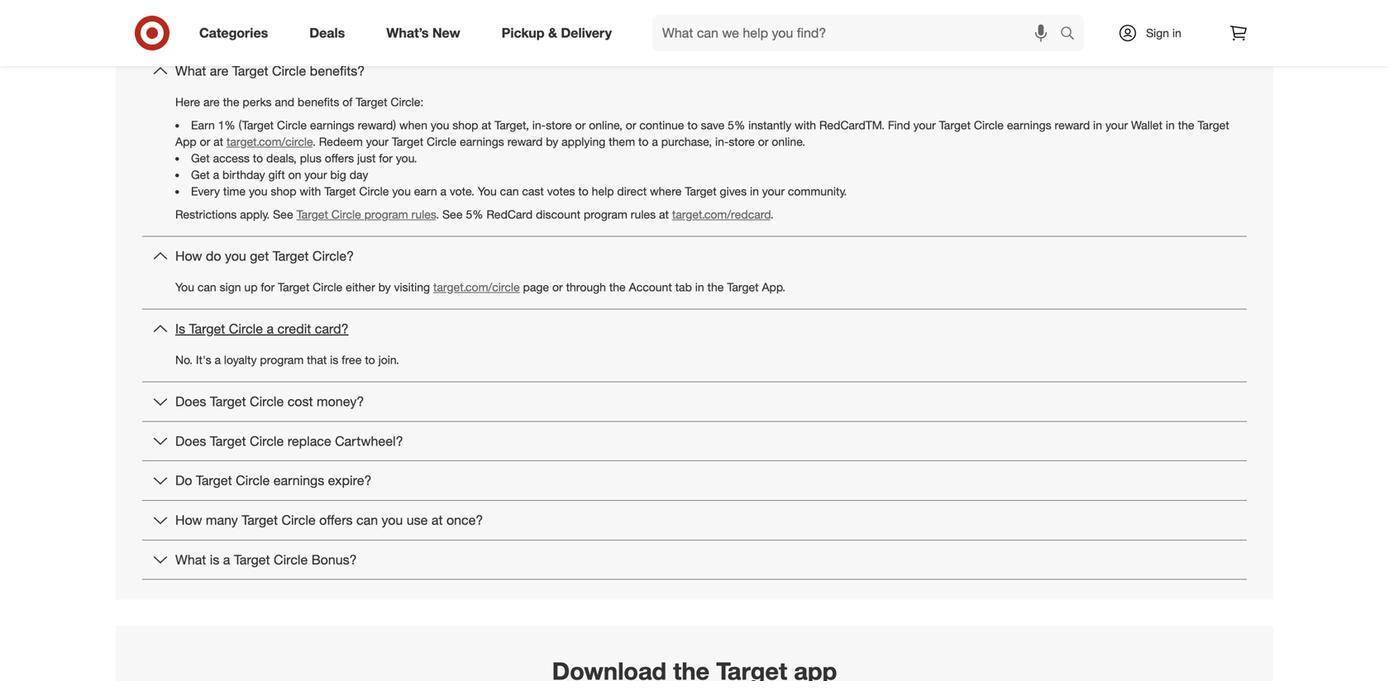 Task type: describe. For each thing, give the bounding box(es) containing it.
you.
[[396, 151, 417, 165]]

sign
[[1146, 26, 1170, 40]]

either
[[346, 280, 375, 294]]

5% inside earn 1% (target circle earnings reward) when you shop at target, in-store or online, or continue to save 5% instantly with redcardtm. find your target circle earnings reward in your wallet in the target app or at
[[728, 118, 745, 132]]

target.com/redcard
[[672, 207, 771, 221]]

target up circle?
[[297, 207, 328, 221]]

logged
[[500, 22, 536, 36]]

apply.
[[240, 207, 270, 221]]

are for what
[[210, 63, 229, 79]]

the left perks
[[223, 95, 239, 109]]

deals
[[309, 25, 345, 41]]

purchases
[[288, 22, 342, 36]]

do
[[206, 248, 221, 264]]

a left vote.
[[440, 184, 447, 198]]

circle inside is target circle a credit card? dropdown button
[[229, 321, 263, 337]]

offers inside dropdown button
[[319, 512, 353, 528]]

loyalty
[[224, 353, 257, 367]]

1 get from the top
[[191, 151, 210, 165]]

in right wallet
[[1166, 118, 1175, 132]]

circle:
[[391, 95, 424, 109]]

2 see from the left
[[442, 207, 463, 221]]

categories
[[199, 25, 268, 41]]

app
[[175, 134, 197, 149]]

do
[[175, 473, 192, 489]]

can inside dropdown button
[[356, 512, 378, 528]]

to inside earn 1% (target circle earnings reward) when you shop at target, in-store or online, or continue to save 5% instantly with redcardtm. find your target circle earnings reward in your wallet in the target app or at
[[688, 118, 698, 132]]

birthday
[[222, 167, 265, 182]]

the inside earn 1% (target circle earnings reward) when you shop at target, in-store or online, or continue to save 5% instantly with redcardtm. find your target circle earnings reward in your wallet in the target app or at
[[1178, 118, 1195, 132]]

deals link
[[295, 15, 366, 51]]

you down you.
[[392, 184, 411, 198]]

a left credit
[[267, 321, 274, 337]]

search
[[1053, 27, 1093, 43]]

that
[[307, 353, 327, 367]]

restrictions apply. see target circle program rules . see 5% redcard discount program rules at target.com/redcard .
[[175, 207, 774, 221]]

does target circle cost money?
[[175, 394, 364, 410]]

discount
[[536, 207, 581, 221]]

account
[[629, 280, 672, 294]]

you inside earn 1% (target circle earnings reward) when you shop at target, in-store or online, or continue to save 5% instantly with redcardtm. find your target circle earnings reward in your wallet in the target app or at
[[431, 118, 449, 132]]

the right through
[[609, 280, 626, 294]]

in left &
[[539, 22, 548, 36]]

target up perks
[[232, 63, 268, 79]]

are for here
[[203, 95, 220, 109]]

cost
[[288, 394, 313, 410]]

offers inside get access to deals, plus offers just for you. get a birthday gift on your big day every time you shop with target circle you earn a vote. you can cast votes to help direct where target gives in your community.
[[325, 151, 354, 165]]

community.
[[788, 184, 847, 198]]

replace
[[288, 433, 331, 449]]

no. it's a loyalty program that is free to join.
[[175, 353, 399, 367]]

get access to deals, plus offers just for you. get a birthday gift on your big day every time you shop with target circle you earn a vote. you can cast votes to help direct where target gives in your community.
[[191, 151, 847, 198]]

target circle program rules link
[[297, 207, 436, 221]]

target up target.com/redcard link
[[685, 184, 717, 198]]

2 horizontal spatial .
[[771, 207, 774, 221]]

wallet
[[1131, 118, 1163, 132]]

1 vertical spatial can
[[198, 280, 216, 294]]

target right find
[[939, 118, 971, 132]]

target right do
[[196, 473, 232, 489]]

0 horizontal spatial .
[[313, 134, 316, 149]]

new
[[432, 25, 460, 41]]

is inside dropdown button
[[210, 552, 219, 568]]

what for what are target circle benefits?
[[175, 63, 206, 79]]

what are target circle benefits? button
[[142, 52, 1247, 90]]

you down the birthday
[[249, 184, 268, 198]]

reward inside earn 1% (target circle earnings reward) when you shop at target, in-store or online, or continue to save 5% instantly with redcardtm. find your target circle earnings reward in your wallet in the target app or at
[[1055, 118, 1090, 132]]

how do you get target circle? button
[[142, 237, 1247, 276]]

every
[[191, 184, 220, 198]]

target right using
[[376, 22, 408, 36]]

circle inside does target circle cost money? dropdown button
[[250, 394, 284, 410]]

what is a target circle bonus?
[[175, 552, 357, 568]]

it's
[[196, 353, 211, 367]]

is target circle a credit card? button
[[142, 310, 1247, 348]]

direct
[[617, 184, 647, 198]]

1 horizontal spatial .
[[436, 207, 439, 221]]

does for does target circle replace cartwheel?
[[175, 433, 206, 449]]

to right the free on the left of the page
[[365, 353, 375, 367]]

target right is
[[189, 321, 225, 337]]

plus
[[300, 151, 322, 165]]

money?
[[317, 394, 364, 410]]

to left help
[[578, 184, 589, 198]]

once?
[[447, 512, 483, 528]]

to right them
[[639, 134, 649, 149]]

where
[[650, 184, 682, 198]]

how many target circle offers can you use at once? button
[[142, 501, 1247, 540]]

to
[[175, 22, 187, 36]]

circle inside do target circle earnings expire? dropdown button
[[236, 473, 270, 489]]

gives
[[720, 184, 747, 198]]

pickup & delivery
[[502, 25, 612, 41]]

online,
[[589, 118, 623, 132]]

your down reward)
[[366, 134, 389, 149]]

to earn 1% on online purchases using target circle, simply be logged in to your target.com account.
[[175, 22, 695, 36]]

1 rules from the left
[[411, 207, 436, 221]]

earn inside get access to deals, plus offers just for you. get a birthday gift on your big day every time you shop with target circle you earn a vote. you can cast votes to help direct where target gives in your community.
[[414, 184, 437, 198]]

0 horizontal spatial reward
[[508, 134, 543, 149]]

target right wallet
[[1198, 118, 1230, 132]]

target.com/circle link for . redeem your target circle earnings reward by applying them to a purchase, in-store or online.
[[227, 134, 313, 149]]

cast
[[522, 184, 544, 198]]

pickup & delivery link
[[488, 15, 633, 51]]

for inside get access to deals, plus offers just for you. get a birthday gift on your big day every time you shop with target circle you earn a vote. you can cast votes to help direct where target gives in your community.
[[379, 151, 393, 165]]

a up every
[[213, 167, 219, 182]]

target.com
[[590, 22, 647, 36]]

with for shop
[[300, 184, 321, 198]]

your right find
[[914, 118, 936, 132]]

instantly
[[749, 118, 792, 132]]

or right page
[[552, 280, 563, 294]]

card?
[[315, 321, 349, 337]]

target down big
[[324, 184, 356, 198]]

at down where at the top of the page
[[659, 207, 669, 221]]

in left wallet
[[1093, 118, 1103, 132]]

0 horizontal spatial earn
[[190, 22, 213, 36]]

just
[[357, 151, 376, 165]]

does target circle replace cartwheel?
[[175, 433, 403, 449]]

here are the perks and benefits of target circle:
[[175, 95, 424, 109]]

use
[[407, 512, 428, 528]]

how for how do you get target circle?
[[175, 248, 202, 264]]

to right pickup
[[551, 22, 561, 36]]

target right get
[[273, 248, 309, 264]]

target up credit
[[278, 280, 310, 294]]

shop inside earn 1% (target circle earnings reward) when you shop at target, in-store or online, or continue to save 5% instantly with redcardtm. find your target circle earnings reward in your wallet in the target app or at
[[453, 118, 478, 132]]

can inside get access to deals, plus offers just for you. get a birthday gift on your big day every time you shop with target circle you earn a vote. you can cast votes to help direct where target gives in your community.
[[500, 184, 519, 198]]

target.com/circle . redeem your target circle earnings reward by applying them to a purchase, in-store or online.
[[227, 134, 806, 149]]

or up 'applying'
[[575, 118, 586, 132]]

what's new
[[386, 25, 460, 41]]

1 vertical spatial store
[[729, 134, 755, 149]]

do target circle earnings expire? button
[[142, 462, 1247, 500]]

vote.
[[450, 184, 475, 198]]

what are target circle benefits?
[[175, 63, 365, 79]]

in right tab
[[695, 280, 704, 294]]

many
[[206, 512, 238, 528]]

how for how many target circle offers can you use at once?
[[175, 512, 202, 528]]

sign in
[[1146, 26, 1182, 40]]

votes
[[547, 184, 575, 198]]

benefits?
[[310, 63, 365, 79]]

2 horizontal spatial program
[[584, 207, 628, 221]]

circle inside how many target circle offers can you use at once? dropdown button
[[282, 512, 316, 528]]

reward)
[[358, 118, 396, 132]]

get
[[250, 248, 269, 264]]

1 vertical spatial 5%
[[466, 207, 483, 221]]

circle inside get access to deals, plus offers just for you. get a birthday gift on your big day every time you shop with target circle you earn a vote. you can cast votes to help direct where target gives in your community.
[[359, 184, 389, 198]]

or down instantly
[[758, 134, 769, 149]]

what for what is a target circle bonus?
[[175, 552, 206, 568]]

circle?
[[313, 248, 354, 264]]

online
[[254, 22, 285, 36]]

deals,
[[266, 151, 297, 165]]

1 vertical spatial for
[[261, 280, 275, 294]]

with for instantly
[[795, 118, 816, 132]]

page
[[523, 280, 549, 294]]

target down 'many'
[[234, 552, 270, 568]]

a down 'many'
[[223, 552, 230, 568]]

0 horizontal spatial program
[[260, 353, 304, 367]]



Task type: vqa. For each thing, say whether or not it's contained in the screenshot.
free
yes



Task type: locate. For each thing, give the bounding box(es) containing it.
0 horizontal spatial store
[[546, 118, 572, 132]]

1 horizontal spatial target.com/circle
[[433, 280, 520, 294]]

1 horizontal spatial target.com/circle link
[[433, 280, 520, 294]]

how many target circle offers can you use at once?
[[175, 512, 483, 528]]

with
[[795, 118, 816, 132], [300, 184, 321, 198]]

earnings inside dropdown button
[[274, 473, 324, 489]]

0 horizontal spatial target.com/circle
[[227, 134, 313, 149]]

rules down you.
[[411, 207, 436, 221]]

you can sign up for target circle either by visiting target.com/circle page or through the account tab in the target app.
[[175, 280, 786, 294]]

to
[[551, 22, 561, 36], [688, 118, 698, 132], [639, 134, 649, 149], [253, 151, 263, 165], [578, 184, 589, 198], [365, 353, 375, 367]]

0 vertical spatial target.com/circle
[[227, 134, 313, 149]]

does target circle replace cartwheel? button
[[142, 422, 1247, 461]]

1 vertical spatial what
[[175, 552, 206, 568]]

you right "do"
[[225, 248, 246, 264]]

earn left vote.
[[414, 184, 437, 198]]

benefits
[[298, 95, 339, 109]]

your
[[564, 22, 587, 36], [914, 118, 936, 132], [1106, 118, 1128, 132], [366, 134, 389, 149], [305, 167, 327, 182], [762, 184, 785, 198]]

on
[[237, 22, 250, 36], [288, 167, 301, 182]]

1 horizontal spatial on
[[288, 167, 301, 182]]

0 horizontal spatial target.com/circle link
[[227, 134, 313, 149]]

offers up the bonus?
[[319, 512, 353, 528]]

does inside dropdown button
[[175, 394, 206, 410]]

offers up big
[[325, 151, 354, 165]]

0 vertical spatial by
[[546, 134, 558, 149]]

0 vertical spatial in-
[[532, 118, 546, 132]]

1 vertical spatial are
[[203, 95, 220, 109]]

credit
[[277, 321, 311, 337]]

circle inside does target circle replace cartwheel? dropdown button
[[250, 433, 284, 449]]

1 horizontal spatial 5%
[[728, 118, 745, 132]]

how
[[175, 248, 202, 264], [175, 512, 202, 528]]

is right that
[[330, 353, 338, 367]]

0 horizontal spatial can
[[198, 280, 216, 294]]

a down continue
[[652, 134, 658, 149]]

1 horizontal spatial by
[[546, 134, 558, 149]]

at
[[482, 118, 491, 132], [214, 134, 223, 149], [659, 207, 669, 221], [432, 512, 443, 528]]

with down plus
[[300, 184, 321, 198]]

when
[[399, 118, 428, 132]]

help
[[592, 184, 614, 198]]

circle
[[272, 63, 306, 79], [277, 118, 307, 132], [974, 118, 1004, 132], [427, 134, 457, 149], [359, 184, 389, 198], [331, 207, 361, 221], [313, 280, 343, 294], [229, 321, 263, 337], [250, 394, 284, 410], [250, 433, 284, 449], [236, 473, 270, 489], [282, 512, 316, 528], [274, 552, 308, 568]]

online.
[[772, 134, 806, 149]]

2 get from the top
[[191, 167, 210, 182]]

how left 'many'
[[175, 512, 202, 528]]

. up plus
[[313, 134, 316, 149]]

1 vertical spatial shop
[[271, 184, 296, 198]]

with inside get access to deals, plus offers just for you. get a birthday gift on your big day every time you shop with target circle you earn a vote. you can cast votes to help direct where target gives in your community.
[[300, 184, 321, 198]]

in- right target,
[[532, 118, 546, 132]]

applying
[[562, 134, 606, 149]]

1 vertical spatial earn
[[414, 184, 437, 198]]

1 vertical spatial in-
[[715, 134, 729, 149]]

1 vertical spatial get
[[191, 167, 210, 182]]

0 horizontal spatial see
[[273, 207, 293, 221]]

simply
[[447, 22, 480, 36]]

1 horizontal spatial for
[[379, 151, 393, 165]]

reward
[[1055, 118, 1090, 132], [508, 134, 543, 149]]

at left target,
[[482, 118, 491, 132]]

categories link
[[185, 15, 289, 51]]

shop left target,
[[453, 118, 478, 132]]

5% down vote.
[[466, 207, 483, 221]]

0 horizontal spatial is
[[210, 552, 219, 568]]

is
[[330, 353, 338, 367], [210, 552, 219, 568]]

0 vertical spatial can
[[500, 184, 519, 198]]

1 horizontal spatial program
[[364, 207, 408, 221]]

circle inside what are target circle benefits? dropdown button
[[272, 63, 306, 79]]

target up reward)
[[356, 95, 387, 109]]

find
[[888, 118, 910, 132]]

0 vertical spatial on
[[237, 22, 250, 36]]

join.
[[378, 353, 399, 367]]

in
[[539, 22, 548, 36], [1173, 26, 1182, 40], [1093, 118, 1103, 132], [1166, 118, 1175, 132], [750, 184, 759, 198], [695, 280, 704, 294]]

day
[[350, 167, 368, 182]]

1 vertical spatial you
[[175, 280, 194, 294]]

target left app.
[[727, 280, 759, 294]]

1 vertical spatial reward
[[508, 134, 543, 149]]

bonus?
[[312, 552, 357, 568]]

2 rules from the left
[[631, 207, 656, 221]]

0 vertical spatial is
[[330, 353, 338, 367]]

program down credit
[[260, 353, 304, 367]]

. left redcard
[[436, 207, 439, 221]]

rules down direct
[[631, 207, 656, 221]]

account.
[[650, 22, 695, 36]]

earnings
[[310, 118, 355, 132], [1007, 118, 1052, 132], [460, 134, 504, 149], [274, 473, 324, 489]]

can up redcard
[[500, 184, 519, 198]]

using
[[345, 22, 373, 36]]

you
[[431, 118, 449, 132], [249, 184, 268, 198], [392, 184, 411, 198], [225, 248, 246, 264], [382, 512, 403, 528]]

shop down gift
[[271, 184, 296, 198]]

be
[[483, 22, 497, 36]]

1 vertical spatial target.com/circle link
[[433, 280, 520, 294]]

0 vertical spatial are
[[210, 63, 229, 79]]

does inside dropdown button
[[175, 433, 206, 449]]

a right the "it's"
[[215, 353, 221, 367]]

and
[[275, 95, 294, 109]]

1 vertical spatial by
[[378, 280, 391, 294]]

at inside how many target circle offers can you use at once? dropdown button
[[432, 512, 443, 528]]

see down vote.
[[442, 207, 463, 221]]

your right gives on the right of page
[[762, 184, 785, 198]]

search button
[[1053, 15, 1093, 55]]

does up do
[[175, 433, 206, 449]]

0 vertical spatial store
[[546, 118, 572, 132]]

1 horizontal spatial see
[[442, 207, 463, 221]]

is down 'many'
[[210, 552, 219, 568]]

1 how from the top
[[175, 248, 202, 264]]

1 horizontal spatial is
[[330, 353, 338, 367]]

1 vertical spatial how
[[175, 512, 202, 528]]

&
[[548, 25, 557, 41]]

0 vertical spatial earn
[[190, 22, 213, 36]]

0 vertical spatial with
[[795, 118, 816, 132]]

1 horizontal spatial can
[[356, 512, 378, 528]]

0 vertical spatial reward
[[1055, 118, 1090, 132]]

1 does from the top
[[175, 394, 206, 410]]

of
[[343, 95, 353, 109]]

target down loyalty
[[210, 394, 246, 410]]

your down plus
[[305, 167, 327, 182]]

you right the when
[[431, 118, 449, 132]]

by
[[546, 134, 558, 149], [378, 280, 391, 294]]

1 horizontal spatial earn
[[414, 184, 437, 198]]

1 horizontal spatial rules
[[631, 207, 656, 221]]

0 vertical spatial target.com/circle link
[[227, 134, 313, 149]]

1% right earn
[[218, 118, 235, 132]]

0 horizontal spatial for
[[261, 280, 275, 294]]

program down help
[[584, 207, 628, 221]]

you
[[478, 184, 497, 198], [175, 280, 194, 294]]

at up access on the top left of page
[[214, 134, 223, 149]]

on inside get access to deals, plus offers just for you. get a birthday gift on your big day every time you shop with target circle you earn a vote. you can cast votes to help direct where target gives in your community.
[[288, 167, 301, 182]]

1 vertical spatial does
[[175, 433, 206, 449]]

to up purchase,
[[688, 118, 698, 132]]

what's
[[386, 25, 429, 41]]

is
[[175, 321, 185, 337]]

are inside dropdown button
[[210, 63, 229, 79]]

you inside get access to deals, plus offers just for you. get a birthday gift on your big day every time you shop with target circle you earn a vote. you can cast votes to help direct where target gives in your community.
[[478, 184, 497, 198]]

0 horizontal spatial in-
[[532, 118, 546, 132]]

1 vertical spatial is
[[210, 552, 219, 568]]

restrictions
[[175, 207, 237, 221]]

shop inside get access to deals, plus offers just for you. get a birthday gift on your big day every time you shop with target circle you earn a vote. you can cast votes to help direct where target gives in your community.
[[271, 184, 296, 198]]

0 horizontal spatial with
[[300, 184, 321, 198]]

no.
[[175, 353, 193, 367]]

in inside get access to deals, plus offers just for you. get a birthday gift on your big day every time you shop with target circle you earn a vote. you can cast votes to help direct where target gives in your community.
[[750, 184, 759, 198]]

how left "do"
[[175, 248, 202, 264]]

target.com/circle link for page or through the account tab in the target app.
[[433, 280, 520, 294]]

in-
[[532, 118, 546, 132], [715, 134, 729, 149]]

earn
[[190, 22, 213, 36], [414, 184, 437, 198]]

are right the here
[[203, 95, 220, 109]]

1 vertical spatial with
[[300, 184, 321, 198]]

in- inside earn 1% (target circle earnings reward) when you shop at target, in-store or online, or continue to save 5% instantly with redcardtm. find your target circle earnings reward in your wallet in the target app or at
[[532, 118, 546, 132]]

1 vertical spatial 1%
[[218, 118, 235, 132]]

1 vertical spatial target.com/circle
[[433, 280, 520, 294]]

0 horizontal spatial 5%
[[466, 207, 483, 221]]

What can we help you find? suggestions appear below search field
[[653, 15, 1064, 51]]

reward down target,
[[508, 134, 543, 149]]

what's new link
[[372, 15, 481, 51]]

target.com/circle link up deals,
[[227, 134, 313, 149]]

0 horizontal spatial you
[[175, 280, 194, 294]]

0 vertical spatial shop
[[453, 118, 478, 132]]

1 horizontal spatial shop
[[453, 118, 478, 132]]

or down earn
[[200, 134, 210, 149]]

program down day
[[364, 207, 408, 221]]

0 horizontal spatial shop
[[271, 184, 296, 198]]

1 horizontal spatial with
[[795, 118, 816, 132]]

1 vertical spatial on
[[288, 167, 301, 182]]

or
[[575, 118, 586, 132], [626, 118, 636, 132], [200, 134, 210, 149], [758, 134, 769, 149], [552, 280, 563, 294]]

does target circle cost money? button
[[142, 382, 1247, 421]]

through
[[566, 280, 606, 294]]

at right use
[[432, 512, 443, 528]]

1% left online
[[217, 22, 234, 36]]

access
[[213, 151, 250, 165]]

the right tab
[[708, 280, 724, 294]]

save
[[701, 118, 725, 132]]

in- down save
[[715, 134, 729, 149]]

by for either
[[378, 280, 391, 294]]

1% inside earn 1% (target circle earnings reward) when you shop at target, in-store or online, or continue to save 5% instantly with redcardtm. find your target circle earnings reward in your wallet in the target app or at
[[218, 118, 235, 132]]

what
[[175, 63, 206, 79], [175, 552, 206, 568]]

circle inside what is a target circle bonus? dropdown button
[[274, 552, 308, 568]]

1 what from the top
[[175, 63, 206, 79]]

0 vertical spatial you
[[478, 184, 497, 198]]

1 horizontal spatial you
[[478, 184, 497, 198]]

0 vertical spatial 1%
[[217, 22, 234, 36]]

your left wallet
[[1106, 118, 1128, 132]]

gift
[[268, 167, 285, 182]]

0 vertical spatial get
[[191, 151, 210, 165]]

0 vertical spatial how
[[175, 248, 202, 264]]

do target circle earnings expire?
[[175, 473, 372, 489]]

reward left wallet
[[1055, 118, 1090, 132]]

are down categories
[[210, 63, 229, 79]]

target.com/circle up deals,
[[227, 134, 313, 149]]

5% right save
[[728, 118, 745, 132]]

0 vertical spatial for
[[379, 151, 393, 165]]

in right gives on the right of page
[[750, 184, 759, 198]]

target up you.
[[392, 134, 424, 149]]

you left use
[[382, 512, 403, 528]]

can
[[500, 184, 519, 198], [198, 280, 216, 294], [356, 512, 378, 528]]

get up every
[[191, 167, 210, 182]]

by right either
[[378, 280, 391, 294]]

target.com/circle left page
[[433, 280, 520, 294]]

visiting
[[394, 280, 430, 294]]

0 horizontal spatial by
[[378, 280, 391, 294]]

you right vote.
[[478, 184, 497, 198]]

2 vertical spatial can
[[356, 512, 378, 528]]

1 see from the left
[[273, 207, 293, 221]]

sign in link
[[1104, 15, 1207, 51]]

target.com/circle link left page
[[433, 280, 520, 294]]

with up online.
[[795, 118, 816, 132]]

1 horizontal spatial store
[[729, 134, 755, 149]]

target.com/redcard link
[[672, 207, 771, 221]]

free
[[342, 353, 362, 367]]

shop
[[453, 118, 478, 132], [271, 184, 296, 198]]

redcardtm.
[[820, 118, 885, 132]]

store inside earn 1% (target circle earnings reward) when you shop at target, in-store or online, or continue to save 5% instantly with redcardtm. find your target circle earnings reward in your wallet in the target app or at
[[546, 118, 572, 132]]

the right wallet
[[1178, 118, 1195, 132]]

2 how from the top
[[175, 512, 202, 528]]

for right just
[[379, 151, 393, 165]]

here
[[175, 95, 200, 109]]

2 what from the top
[[175, 552, 206, 568]]

get down app
[[191, 151, 210, 165]]

how do you get target circle?
[[175, 248, 354, 264]]

target right 'many'
[[242, 512, 278, 528]]

purchase,
[[661, 134, 712, 149]]

0 vertical spatial offers
[[325, 151, 354, 165]]

delivery
[[561, 25, 612, 41]]

or up them
[[626, 118, 636, 132]]

redeem
[[319, 134, 363, 149]]

target down does target circle cost money?
[[210, 433, 246, 449]]

2 horizontal spatial can
[[500, 184, 519, 198]]

0 horizontal spatial on
[[237, 22, 250, 36]]

to up the birthday
[[253, 151, 263, 165]]

1 horizontal spatial reward
[[1055, 118, 1090, 132]]

your right &
[[564, 22, 587, 36]]

store up 'applying'
[[546, 118, 572, 132]]

1 horizontal spatial in-
[[715, 134, 729, 149]]

1%
[[217, 22, 234, 36], [218, 118, 235, 132]]

what up the here
[[175, 63, 206, 79]]

earn 1% (target circle earnings reward) when you shop at target, in-store or online, or continue to save 5% instantly with redcardtm. find your target circle earnings reward in your wallet in the target app or at
[[175, 118, 1230, 149]]

0 horizontal spatial rules
[[411, 207, 436, 221]]

by for reward
[[546, 134, 558, 149]]

2 does from the top
[[175, 433, 206, 449]]

rules
[[411, 207, 436, 221], [631, 207, 656, 221]]

0 vertical spatial does
[[175, 394, 206, 410]]

in right sign
[[1173, 26, 1182, 40]]

up
[[244, 280, 258, 294]]

0 vertical spatial what
[[175, 63, 206, 79]]

0 vertical spatial 5%
[[728, 118, 745, 132]]

target inside dropdown button
[[210, 433, 246, 449]]

time
[[223, 184, 246, 198]]

1 vertical spatial offers
[[319, 512, 353, 528]]

you up is
[[175, 280, 194, 294]]

are
[[210, 63, 229, 79], [203, 95, 220, 109]]

what is a target circle bonus? button
[[142, 541, 1247, 579]]

by left 'applying'
[[546, 134, 558, 149]]

tab
[[675, 280, 692, 294]]

does for does target circle cost money?
[[175, 394, 206, 410]]

get
[[191, 151, 210, 165], [191, 167, 210, 182]]

on right gift
[[288, 167, 301, 182]]

with inside earn 1% (target circle earnings reward) when you shop at target, in-store or online, or continue to save 5% instantly with redcardtm. find your target circle earnings reward in your wallet in the target app or at
[[795, 118, 816, 132]]

target inside dropdown button
[[210, 394, 246, 410]]

see right apply.
[[273, 207, 293, 221]]

for right up
[[261, 280, 275, 294]]

on left online
[[237, 22, 250, 36]]

is target circle a credit card?
[[175, 321, 349, 337]]



